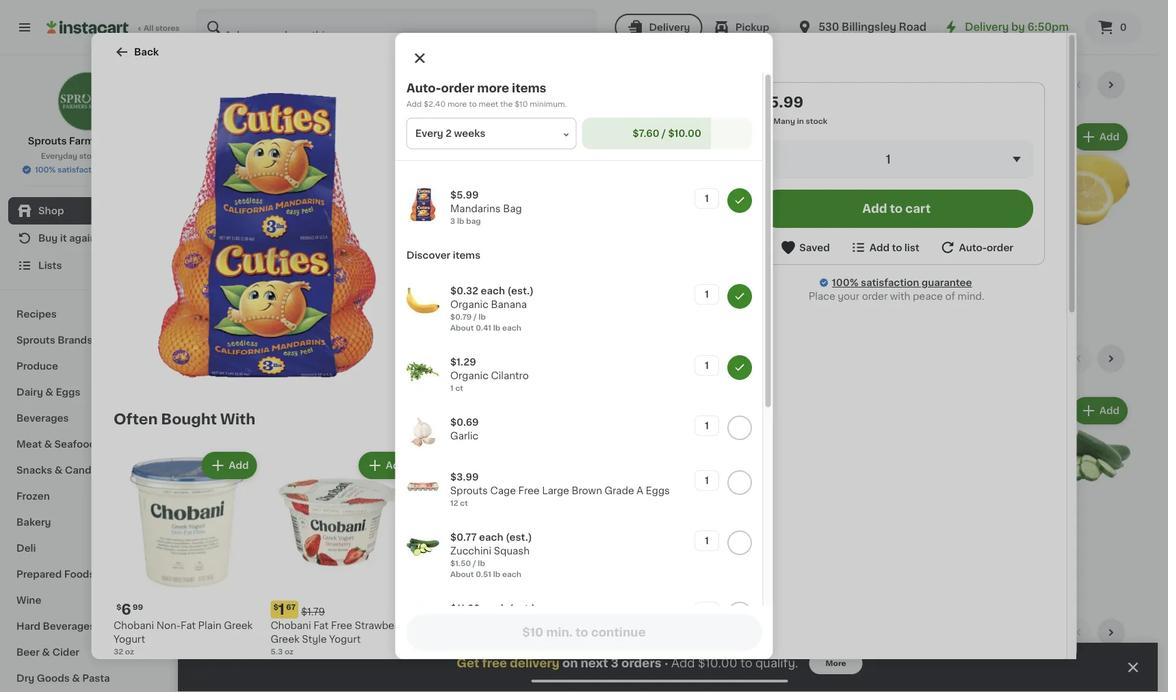 Task type: locate. For each thing, give the bounding box(es) containing it.
$ 0 99
[[476, 524, 503, 539]]

0 vertical spatial eggs
[[56, 388, 80, 397]]

about inside $0.32 each (est.) organic banana $0.79 / lb about 0.41 lb each
[[450, 324, 474, 332]]

greek
[[224, 621, 253, 630], [695, 621, 724, 630], [270, 634, 299, 644]]

stock inside yellow onion $1.49 / lb about 0.69 lb each many in stock
[[787, 581, 808, 588]]

$5.99 inside $5.99 mandarins bag 3 lb bag
[[450, 190, 479, 200]]

0 inside "button"
[[1121, 23, 1127, 32]]

many in stock
[[774, 117, 828, 125], [487, 296, 541, 303], [219, 307, 273, 314], [353, 307, 407, 314], [1022, 559, 1076, 566], [219, 570, 273, 577]]

organic inside organic celery 1 ct
[[205, 543, 244, 552]]

0 horizontal spatial wine
[[16, 596, 41, 605]]

$5.99 mandarins bag 3 lb bag
[[450, 190, 522, 225]]

stock
[[806, 117, 828, 125], [1054, 285, 1076, 292], [519, 296, 541, 303], [251, 307, 273, 314], [385, 307, 407, 314], [1054, 559, 1076, 566], [251, 570, 273, 577], [787, 581, 808, 588]]

each (est.) inside $1.03 each (estimated) element
[[772, 523, 831, 534]]

oz up next
[[596, 648, 605, 655]]

oz inside chobani fat free strawberry greek style yogurt 5.3 oz
[[284, 648, 293, 655]]

3 chobani from the left
[[585, 621, 625, 630]]

add button inside product group
[[940, 125, 993, 149]]

$ left 25
[[342, 251, 347, 259]]

greek inside 6 chobani no fat vanilla greek yogurt 32 oz
[[695, 621, 724, 630]]

2 vertical spatial mandarins
[[450, 204, 501, 214]]

add inside button
[[863, 203, 887, 215]]

greek inside chobani non-fat plain greek yogurt 32 oz
[[224, 621, 253, 630]]

1 vertical spatial $5.99
[[450, 190, 479, 200]]

100% satisfaction guarantee up with
[[832, 278, 972, 288]]

$ left 49
[[208, 525, 213, 533]]

0 vertical spatial beets
[[632, 543, 660, 552]]

0 vertical spatial 100% satisfaction guarantee
[[35, 166, 145, 174]]

organic inside $1.29 organic cilantro 1 ct
[[450, 371, 488, 381]]

eggs right a
[[646, 486, 670, 496]]

4 yogurt from the left
[[585, 634, 616, 644]]

guarantee down prices
[[105, 166, 145, 174]]

0.69
[[766, 567, 783, 574]]

2 vertical spatial order
[[862, 292, 888, 301]]

2 vertical spatial item carousel region
[[205, 619, 1131, 692]]

gmo up celery
[[263, 509, 283, 517]]

sprouts farmers market logo image
[[57, 71, 117, 131]]

& inside "link"
[[45, 388, 53, 397]]

$ for $ 0 lemon many in stock
[[1011, 251, 1016, 259]]

2 vertical spatial more
[[463, 155, 489, 165]]

fat left best
[[180, 621, 195, 630]]

stock inside $ 0 lemon many in stock
[[1054, 285, 1076, 292]]

the
[[500, 100, 513, 108]]

read
[[435, 155, 461, 165]]

0 vertical spatial beverages
[[16, 414, 69, 423]]

many in stock inside button
[[1022, 559, 1076, 566]]

3 item carousel region from the top
[[205, 619, 1131, 692]]

oz inside 6 chobani no fat vanilla greek yogurt 32 oz
[[596, 648, 605, 655]]

delivery for delivery by 6:50pm
[[965, 22, 1010, 32]]

best sellers
[[205, 625, 296, 640]]

1 vertical spatial 100% satisfaction guarantee
[[832, 278, 972, 288]]

guarantee
[[105, 166, 145, 174], [922, 278, 972, 288]]

$10.00 inside treatment tracker modal dialog
[[698, 658, 738, 669]]

organic cucumber 1 ct
[[339, 543, 431, 563]]

bag down ingredients ingredients: mandarins read more
[[503, 204, 522, 214]]

& left pasta
[[72, 674, 80, 683]]

to inside add to cart button
[[890, 203, 903, 215]]

fruit
[[251, 78, 287, 92]]

1 vertical spatial guarantee
[[922, 278, 972, 288]]

3 inside treatment tracker modal dialog
[[611, 658, 619, 669]]

1 vertical spatial sprouts
[[16, 336, 55, 345]]

2 yogurt from the left
[[329, 634, 361, 644]]

dry
[[16, 674, 34, 683]]

balsamic
[[607, 556, 651, 566]]

1 horizontal spatial wine
[[693, 543, 717, 552]]

0
[[1121, 23, 1127, 32], [213, 251, 223, 265], [347, 251, 357, 265], [1016, 251, 1026, 265], [481, 524, 491, 539]]

$0.99 element
[[1008, 523, 1131, 541]]

0 vertical spatial 0.41
[[230, 293, 245, 301]]

goods
[[37, 674, 70, 683]]

0 horizontal spatial guarantee
[[105, 166, 145, 174]]

32 up next
[[585, 648, 594, 655]]

0 vertical spatial $0.79
[[205, 282, 227, 290]]

0 horizontal spatial banana
[[246, 269, 282, 278]]

view all (40+) button
[[968, 71, 1054, 99]]

67
[[286, 603, 295, 611]]

sprouts for sprouts brands
[[16, 336, 55, 345]]

lb down $ 0 32
[[234, 282, 241, 290]]

0 horizontal spatial order
[[441, 83, 474, 94]]

organic cilantro image
[[406, 355, 439, 388]]

1 horizontal spatial 0.41
[[476, 324, 491, 332]]

sprouts up everyday
[[28, 136, 67, 146]]

1 horizontal spatial chobani
[[270, 621, 311, 630]]

$ for $ 0 25
[[342, 251, 347, 259]]

4 1 button from the top
[[695, 416, 719, 436]]

& for seafood
[[44, 440, 52, 449]]

yogurt inside chobani fat free strawberry greek style yogurt 5.3 oz
[[329, 634, 361, 644]]

$11.69 each (est.)
[[450, 604, 536, 613]]

1 container from the left
[[763, 282, 800, 290]]

zucchini squash image
[[406, 531, 439, 564]]

banana $0.59 / lb about 0.43 lb each
[[339, 269, 411, 301]]

(est.) up onion
[[802, 523, 831, 534]]

items up $10
[[512, 83, 546, 94]]

0 horizontal spatial each (est.)
[[240, 250, 299, 260]]

sprouts just chicken all white meat image
[[406, 602, 439, 635]]

6 1 button from the top
[[695, 531, 719, 551]]

treatment tracker modal dialog
[[178, 643, 1159, 692]]

1 horizontal spatial plain
[[428, 634, 451, 644]]

unselect item image for bag
[[734, 194, 746, 207]]

1 horizontal spatial delivery
[[965, 22, 1010, 32]]

container inside "organic raspberries 6 oz container"
[[892, 282, 929, 290]]

1 vertical spatial 0.41
[[476, 324, 491, 332]]

0 horizontal spatial eggs
[[56, 388, 80, 397]]

buy
[[38, 233, 58, 243]]

lb up 0.51
[[478, 560, 485, 567]]

vegetables
[[251, 352, 337, 366]]

eggs
[[56, 388, 80, 397], [646, 486, 670, 496]]

1 yogurt from the left
[[113, 634, 145, 644]]

1 unselect item image from the top
[[734, 194, 746, 207]]

fat right the no
[[644, 621, 659, 630]]

more
[[826, 660, 847, 667]]

$ for $ 1 50
[[342, 525, 347, 533]]

$ inside $ 6 99
[[116, 603, 121, 611]]

organic non-gmo for organic cucumber
[[341, 509, 417, 517]]

$1.29
[[450, 357, 476, 367]]

1 vertical spatial plain
[[428, 634, 451, 644]]

3 yogurt from the left
[[453, 634, 485, 644]]

gmo for organic cucumber
[[397, 509, 417, 517]]

1 vertical spatial $0.79
[[450, 313, 472, 321]]

add inside auto-order more items add $2.40 more to meet the $10 minimum.
[[406, 100, 422, 108]]

orders
[[622, 658, 662, 669]]

1 horizontal spatial $5.99
[[760, 95, 804, 109]]

1 1 button from the top
[[695, 188, 719, 209]]

1 vertical spatial mandarins
[[495, 142, 545, 151]]

& right meat
[[44, 440, 52, 449]]

organic non-gmo up 49
[[207, 509, 283, 517]]

2 1 button from the top
[[695, 284, 719, 305]]

discover items
[[406, 251, 480, 260]]

1 vertical spatial bag
[[466, 217, 481, 225]]

$ inside $ 1 67
[[273, 603, 278, 611]]

$ for $ 0 32
[[208, 251, 213, 259]]

about down $ 0 32
[[205, 293, 228, 301]]

fresh for fresh fruit
[[205, 78, 248, 92]]

guarantee inside 100% satisfaction guarantee button
[[105, 166, 145, 174]]

in
[[797, 117, 804, 125], [1045, 285, 1053, 292], [510, 296, 517, 303], [243, 307, 250, 314], [376, 307, 383, 314], [1045, 559, 1053, 566], [243, 570, 250, 577], [778, 581, 785, 588]]

non- inside product group
[[912, 235, 932, 243]]

0 horizontal spatial 100%
[[35, 166, 56, 174]]

0 vertical spatial sprouts
[[28, 136, 67, 146]]

each right 25
[[374, 250, 401, 260]]

beverages inside "link"
[[43, 622, 95, 631]]

organic green onions 1 bunch
[[473, 543, 580, 563]]

$0.32 each (estimated) element
[[205, 249, 328, 267]]

1 button for organic banana
[[695, 284, 719, 305]]

6 up next
[[593, 603, 602, 617]]

delivery for delivery
[[649, 23, 691, 32]]

unselect item image
[[734, 290, 746, 303]]

about down $0.59
[[339, 293, 362, 301]]

often bought with
[[113, 412, 255, 426]]

auto- inside auto-order more items add $2.40 more to meet the $10 minimum.
[[406, 83, 441, 94]]

3 1 button from the top
[[695, 355, 719, 376]]

items inside auto-order more items add $2.40 more to meet the $10 minimum.
[[512, 83, 546, 94]]

0 horizontal spatial satisfaction
[[58, 166, 104, 174]]

0 vertical spatial 100%
[[35, 166, 56, 174]]

sprouts inside $3.99 sprouts cage free large brown grade a eggs 12 ct
[[450, 486, 488, 496]]

to left meet
[[469, 100, 477, 108]]

more button
[[810, 653, 863, 674]]

0 for 32
[[213, 251, 223, 265]]

greek for chobani non-fat plain greek yogurt
[[224, 621, 253, 630]]

fresh left fruit
[[205, 78, 248, 92]]

auto- up raspberries
[[959, 243, 987, 252]]

2 item carousel region from the top
[[205, 345, 1131, 608]]

50
[[355, 525, 365, 533]]

2 container from the left
[[892, 282, 929, 290]]

0 vertical spatial mandarins
[[435, 83, 515, 98]]

0 vertical spatial bag
[[455, 103, 474, 113]]

(est.) right 1 ct
[[507, 286, 534, 296]]

2 fresh from the top
[[205, 352, 248, 366]]

None search field
[[196, 8, 597, 47]]

$
[[208, 251, 213, 259], [342, 251, 347, 259], [476, 251, 481, 259], [877, 251, 882, 259], [1011, 251, 1016, 259], [208, 525, 213, 533], [342, 525, 347, 533], [476, 525, 481, 533], [743, 525, 748, 533], [116, 603, 121, 611], [273, 603, 278, 611]]

unselect item image
[[734, 194, 746, 207], [734, 362, 746, 374]]

1 horizontal spatial guarantee
[[922, 278, 972, 288]]

$ up lemon
[[1011, 251, 1016, 259]]

1 button for sprouts cage free large brown grade a eggs
[[695, 470, 719, 491]]

product group
[[205, 121, 328, 319], [339, 121, 462, 319], [473, 121, 596, 308], [607, 121, 730, 308], [741, 121, 864, 291], [874, 121, 997, 291], [1008, 121, 1131, 297], [339, 394, 462, 565], [607, 394, 730, 591], [1008, 394, 1131, 571], [113, 449, 260, 657], [270, 449, 417, 657], [585, 449, 731, 673], [205, 668, 328, 692], [339, 668, 462, 692], [473, 668, 596, 692], [607, 668, 730, 692], [741, 668, 864, 692], [874, 668, 997, 692], [1008, 668, 1131, 692]]

bag left meet
[[455, 103, 474, 113]]

eggs inside $3.99 sprouts cage free large brown grade a eggs 12 ct
[[646, 486, 670, 496]]

container for raspberries
[[892, 282, 929, 290]]

bag inside $5.99 mandarins bag 3 lb bag
[[466, 217, 481, 225]]

beets
[[632, 543, 660, 552], [653, 556, 681, 566]]

$ 2 49
[[208, 524, 234, 539]]

add inside button
[[870, 243, 890, 252]]

1 horizontal spatial banana
[[339, 269, 375, 278]]

mandarins up meet
[[435, 83, 515, 98]]

instacart logo image
[[47, 19, 129, 36]]

99 up hard beverages "link"
[[132, 603, 143, 611]]

(est.) inside $0.32 each (est.) organic banana $0.79 / lb about 0.41 lb each
[[507, 286, 534, 296]]

chobani
[[113, 621, 154, 630], [270, 621, 311, 630], [585, 621, 625, 630]]

auto- inside button
[[959, 243, 987, 252]]

ct right 12
[[460, 499, 468, 507]]

plain inside chobani non-fat plain greek yogurt 32 oz
[[198, 621, 221, 630]]

bag inside "mandarins bag 3 lb bag"
[[519, 83, 548, 98]]

1 vertical spatial item carousel region
[[205, 345, 1131, 608]]

1 vertical spatial eggs
[[646, 486, 670, 496]]

0 vertical spatial satisfaction
[[58, 166, 104, 174]]

1 horizontal spatial each (est.)
[[374, 250, 433, 260]]

$0.79 down $ 0 32
[[205, 282, 227, 290]]

dry goods & pasta link
[[8, 666, 166, 692]]

1 vertical spatial 100%
[[832, 278, 859, 288]]

/ inside yellow onion $1.49 / lb about 0.69 lb each many in stock
[[763, 556, 766, 563]]

prices
[[101, 152, 125, 160]]

oz right 5.3
[[284, 648, 293, 655]]

many inside yellow onion $1.49 / lb about 0.69 lb each many in stock
[[754, 581, 776, 588]]

100% satisfaction guarantee inside button
[[35, 166, 145, 174]]

0 vertical spatial auto-
[[406, 83, 441, 94]]

0 horizontal spatial delivery
[[649, 23, 691, 32]]

plain left sellers
[[198, 621, 221, 630]]

0 horizontal spatial fat
[[180, 621, 195, 630]]

back
[[134, 47, 159, 57]]

$ 6 99
[[116, 603, 143, 617]]

banana inside $0.32 each (est.) organic banana $0.79 / lb about 0.41 lb each
[[491, 300, 527, 309]]

1 horizontal spatial free
[[518, 486, 540, 496]]

chobani inside chobani fat free strawberry greek style yogurt 5.3 oz
[[270, 621, 311, 630]]

1 horizontal spatial $0.79
[[450, 313, 472, 321]]

wine
[[693, 543, 717, 552], [16, 596, 41, 605]]

about down $1.50
[[450, 571, 474, 578]]

order inside auto-order more items add $2.40 more to meet the $10 minimum.
[[441, 83, 474, 94]]

0 vertical spatial free
[[518, 486, 540, 496]]

order up lemon
[[987, 243, 1014, 252]]

$2.40
[[424, 100, 445, 108]]

1 vertical spatial satisfaction
[[861, 278, 919, 288]]

6 up place your order with peace of mind.
[[874, 282, 880, 290]]

0 horizontal spatial free
[[331, 621, 352, 630]]

$0.32
[[450, 286, 478, 296]]

hard
[[16, 622, 40, 631]]

buy it again
[[38, 233, 96, 243]]

to
[[469, 100, 477, 108], [890, 203, 903, 215], [892, 243, 902, 252], [741, 658, 753, 669]]

32 inside 6 chobani no fat vanilla greek yogurt 32 oz
[[585, 648, 594, 655]]

2 horizontal spatial 6
[[874, 282, 880, 290]]

$ left 50
[[342, 525, 347, 533]]

$ up '$0.77'
[[476, 525, 481, 533]]

to inside add to list button
[[892, 243, 902, 252]]

organic inside "organic raspberries 6 oz container"
[[874, 269, 913, 278]]

2 horizontal spatial order
[[987, 243, 1014, 252]]

0 horizontal spatial 0.41
[[230, 293, 245, 301]]

many in stock button
[[1008, 394, 1131, 571]]

about inside $0.77 each (est.) zucchini squash $1.50 / lb about 0.51 lb each
[[450, 571, 474, 578]]

1 horizontal spatial container
[[892, 282, 929, 290]]

sprouts cage free large brown grade a eggs image
[[406, 470, 439, 503]]

0 vertical spatial $10.00
[[668, 129, 701, 138]]

item carousel region
[[205, 71, 1131, 334], [205, 345, 1131, 608], [205, 619, 1131, 692]]

bag up $10
[[519, 83, 548, 98]]

greek for chobani fat free strawberry greek style yogurt
[[270, 634, 299, 644]]

organic banana image
[[406, 284, 439, 317]]

(est.) up organic banana $0.79 / lb about 0.41 lb each
[[270, 250, 299, 260]]

view
[[973, 80, 997, 90]]

mandarins down $10
[[495, 142, 545, 151]]

yogurt up next
[[585, 634, 616, 644]]

1 vertical spatial free
[[331, 621, 352, 630]]

0 horizontal spatial plain
[[198, 621, 221, 630]]

$10.00 right • on the right bottom of the page
[[698, 658, 738, 669]]

auto-order more items dialog
[[395, 33, 773, 692]]

0 vertical spatial plain
[[198, 621, 221, 630]]

organic inside organic blueberries 1 pint container
[[741, 269, 779, 278]]

auto- for auto-order more items add $2.40 more to meet the $10 minimum.
[[406, 83, 441, 94]]

6
[[874, 282, 880, 290], [121, 603, 131, 617], [593, 603, 602, 617]]

chobani inside 6 chobani no fat vanilla greek yogurt 32 oz
[[585, 621, 625, 630]]

0 vertical spatial items
[[512, 83, 546, 94]]

beer
[[16, 648, 40, 657]]

satisfaction up place your order with peace of mind.
[[861, 278, 919, 288]]

2 horizontal spatial each (est.)
[[772, 523, 831, 534]]

1 horizontal spatial 6
[[593, 603, 602, 617]]

each (est.) for banana
[[374, 250, 433, 260]]

1 fat from the left
[[180, 621, 195, 630]]

0 vertical spatial item carousel region
[[205, 71, 1131, 334]]

add
[[406, 100, 422, 108], [297, 132, 317, 142], [431, 132, 451, 142], [565, 132, 585, 142], [699, 132, 719, 142], [833, 132, 853, 142], [966, 132, 986, 142], [1100, 132, 1120, 142], [863, 203, 887, 215], [870, 243, 890, 252], [699, 406, 719, 416], [1100, 406, 1120, 416], [229, 461, 249, 470], [386, 461, 406, 470], [700, 461, 720, 470], [672, 658, 695, 669], [297, 680, 317, 690], [431, 680, 451, 690], [565, 680, 585, 690], [699, 680, 719, 690], [833, 680, 853, 690], [966, 680, 986, 690], [1100, 680, 1120, 690]]

1 vertical spatial auto-
[[959, 243, 987, 252]]

oz
[[881, 282, 890, 290], [125, 648, 134, 655], [284, 648, 293, 655], [439, 648, 448, 655], [596, 648, 605, 655]]

sprouts down recipes at left top
[[16, 336, 55, 345]]

$11.69 each (est.) button
[[406, 602, 695, 651]]

1 horizontal spatial auto-
[[959, 243, 987, 252]]

0.41
[[230, 293, 245, 301], [476, 324, 491, 332]]

1 item carousel region from the top
[[205, 71, 1131, 334]]

1 button for garlic
[[695, 416, 719, 436]]

lb
[[444, 103, 453, 113], [457, 217, 464, 225], [234, 282, 241, 290], [369, 282, 376, 290], [247, 293, 254, 301], [383, 293, 390, 301], [478, 313, 486, 321], [493, 324, 500, 332], [768, 556, 775, 563], [478, 560, 485, 567], [785, 567, 792, 574], [493, 571, 500, 578]]

add to cart button
[[760, 190, 1034, 228]]

$ 0 32
[[208, 251, 235, 265]]

1 vertical spatial order
[[987, 243, 1014, 252]]

each inside 'button'
[[483, 604, 507, 613]]

add $2.40 more to meet the $10 minimum. status
[[406, 99, 752, 110]]

& inside love beets white wine & balsamic beets
[[720, 543, 728, 552]]

1 chobani from the left
[[113, 621, 154, 630]]

auto- up $2.40 on the left of page
[[406, 83, 441, 94]]

everyday store prices link
[[41, 151, 134, 162]]

ct down $1.29
[[455, 384, 463, 392]]

1 horizontal spatial order
[[862, 292, 888, 301]]

style
[[302, 634, 327, 644]]

$10.00
[[668, 129, 701, 138], [698, 658, 738, 669]]

2 horizontal spatial fat
[[644, 621, 659, 630]]

eggs down produce link
[[56, 388, 80, 397]]

3 up ingredients
[[435, 103, 441, 113]]

0 horizontal spatial $0.79
[[205, 282, 227, 290]]

1 fresh from the top
[[205, 78, 248, 92]]

guarantee inside 100% satisfaction guarantee link
[[922, 278, 972, 288]]

0 horizontal spatial 100% satisfaction guarantee
[[35, 166, 145, 174]]

unselect item image for cilantro
[[734, 362, 746, 374]]

main content
[[178, 55, 1159, 692]]

2 fat from the left
[[313, 621, 328, 630]]

$ inside $ 0 99
[[476, 525, 481, 533]]

1 horizontal spatial greek
[[270, 634, 299, 644]]

& left yellow in the right of the page
[[720, 543, 728, 552]]

6 inside "organic raspberries 6 oz container"
[[874, 282, 880, 290]]

oz inside stonyfield organic whole milk plain yogurt 32 oz
[[439, 648, 448, 655]]

bakery link
[[8, 509, 166, 535]]

oz inside "organic raspberries 6 oz container"
[[881, 282, 890, 290]]

99 inside $ 6 99
[[132, 603, 143, 611]]

oz down stonyfield
[[439, 648, 448, 655]]

each up bunch
[[479, 533, 503, 542]]

organic inside $0.32 each (est.) organic banana $0.79 / lb about 0.41 lb each
[[450, 300, 488, 309]]

$ left the "88"
[[877, 251, 882, 259]]

auto- for auto-order
[[959, 243, 987, 252]]

$0.77
[[450, 533, 477, 542]]

fat up style
[[313, 621, 328, 630]]

0 vertical spatial $5.99
[[760, 95, 804, 109]]

2 horizontal spatial banana
[[491, 300, 527, 309]]

each (est.)
[[240, 250, 299, 260], [374, 250, 433, 260], [772, 523, 831, 534]]

each down $0.32 each (estimated) element
[[256, 293, 275, 301]]

0.41 inside $0.32 each (est.) organic banana $0.79 / lb about 0.41 lb each
[[476, 324, 491, 332]]

2 vertical spatial sprouts
[[450, 486, 488, 496]]

0 horizontal spatial $5.99
[[450, 190, 479, 200]]

free right cage
[[518, 486, 540, 496]]

milk
[[553, 621, 572, 630]]

3 fat from the left
[[644, 621, 659, 630]]

32 down stonyfield
[[428, 648, 437, 655]]

oz inside chobani non-fat plain greek yogurt 32 oz
[[125, 648, 134, 655]]

0 horizontal spatial items
[[453, 251, 480, 260]]

ct inside $3.99 sprouts cage free large brown grade a eggs 12 ct
[[460, 499, 468, 507]]

organic
[[207, 235, 238, 243], [742, 235, 773, 243], [876, 235, 907, 243], [205, 269, 244, 278], [741, 269, 779, 278], [874, 269, 913, 278], [450, 300, 488, 309], [450, 371, 488, 381], [207, 509, 238, 517], [341, 509, 372, 517], [205, 543, 244, 552], [339, 543, 377, 552], [473, 543, 511, 552], [480, 621, 518, 630]]

(est.) up green
[[506, 533, 532, 542]]

0 vertical spatial order
[[441, 83, 474, 94]]

0 vertical spatial guarantee
[[105, 166, 145, 174]]

(est.) up organic banana icon
[[404, 250, 433, 260]]

each (est.) inside $0.32 each (estimated) element
[[240, 250, 299, 260]]

ct down $ 1 50
[[344, 556, 352, 563]]

4
[[435, 603, 446, 617]]

& right beer
[[42, 648, 50, 657]]

$ for $ 1
[[476, 251, 481, 259]]

1 inside organic green onions 1 bunch
[[473, 556, 476, 563]]

100% satisfaction guarantee down store
[[35, 166, 145, 174]]

non- left best
[[156, 621, 180, 630]]

ingredients button
[[435, 126, 732, 140]]

•
[[665, 658, 669, 669]]

2 horizontal spatial chobani
[[585, 621, 625, 630]]

eggs inside "link"
[[56, 388, 80, 397]]

dairy & eggs link
[[8, 379, 166, 405]]

0 horizontal spatial container
[[763, 282, 800, 290]]

0 vertical spatial bag
[[519, 83, 548, 98]]

0 horizontal spatial auto-
[[406, 83, 441, 94]]

$ inside $ 0 32
[[208, 251, 213, 259]]

oz up place your order with peace of mind.
[[881, 282, 890, 290]]

order up $2.40 on the left of page
[[441, 83, 474, 94]]

gmo for organic banana
[[263, 235, 283, 243]]

1 vertical spatial unselect item image
[[734, 362, 746, 374]]

yogurt down stonyfield
[[453, 634, 485, 644]]

5 1 button from the top
[[695, 470, 719, 491]]

free inside chobani fat free strawberry greek style yogurt 5.3 oz
[[331, 621, 352, 630]]

2 chobani from the left
[[270, 621, 311, 630]]

$5.99 for $5.99 mandarins bag 3 lb bag
[[450, 190, 479, 200]]

more right $2.40 on the left of page
[[447, 100, 467, 108]]

$ inside "$ 1"
[[476, 251, 481, 259]]

dairy & eggs
[[16, 388, 80, 397]]

container right pint
[[763, 282, 800, 290]]

99 up squash
[[492, 525, 503, 533]]

strawberry
[[355, 621, 408, 630]]

1 horizontal spatial 100% satisfaction guarantee
[[832, 278, 972, 288]]

qualify.
[[756, 658, 799, 669]]

sprouts down $3.99
[[450, 486, 488, 496]]

organic non-gmo up the "88"
[[876, 235, 952, 243]]

fresh for fresh vegetables
[[205, 352, 248, 366]]

ct down 2
[[210, 556, 218, 563]]

organic non-gmo up $0.32 each (estimated) element
[[207, 235, 283, 243]]

each right "$11.69"
[[483, 604, 507, 613]]

chobani left the no
[[585, 621, 625, 630]]

organic non-gmo
[[207, 235, 283, 243], [742, 235, 819, 243], [876, 235, 952, 243], [207, 509, 283, 517], [341, 509, 417, 517]]

$ left the 67
[[273, 603, 278, 611]]

meat & seafood link
[[8, 431, 166, 457]]

meet
[[479, 100, 498, 108]]

wine right white
[[693, 543, 717, 552]]

beets down white
[[653, 556, 681, 566]]

yogurt down $1.67 original price: $1.79 element
[[329, 634, 361, 644]]

more down ingredients:
[[463, 155, 489, 165]]

mandarins bag 3 lb bag
[[435, 83, 548, 113]]

1 vertical spatial beverages
[[43, 622, 95, 631]]

2 unselect item image from the top
[[734, 362, 746, 374]]

$ for $ 6 99
[[116, 603, 121, 611]]

32 inside stonyfield organic whole milk plain yogurt 32 oz
[[428, 648, 437, 655]]

(est.) inside the "$0.25 each (estimated)" element
[[404, 250, 433, 260]]

lemon
[[1008, 269, 1041, 278]]

1 horizontal spatial fat
[[313, 621, 328, 630]]

banana inside banana $0.59 / lb about 0.43 lb each
[[339, 269, 375, 278]]

5.3
[[270, 648, 283, 655]]

each inside banana $0.59 / lb about 0.43 lb each
[[392, 293, 411, 301]]

$ inside $ 3 88
[[877, 251, 882, 259]]

$1.67 original price: $1.79 element
[[270, 601, 417, 619]]

$ up organic banana $0.79 / lb about 0.41 lb each
[[208, 251, 213, 259]]

about inside organic banana $0.79 / lb about 0.41 lb each
[[205, 293, 228, 301]]

1 vertical spatial bag
[[503, 204, 522, 214]]

0 horizontal spatial 6
[[121, 603, 131, 617]]

1 horizontal spatial satisfaction
[[861, 278, 919, 288]]

$10.00 right $7.60
[[668, 129, 701, 138]]

wine up hard
[[16, 596, 41, 605]]

0 horizontal spatial chobani
[[113, 621, 154, 630]]

lb up ingredients
[[444, 103, 453, 113]]

2 horizontal spatial greek
[[695, 621, 724, 630]]

0 horizontal spatial greek
[[224, 621, 253, 630]]

items up 1 ct
[[453, 251, 480, 260]]

auto-order
[[959, 243, 1014, 252]]

6 inside 6 chobani no fat vanilla greek yogurt 32 oz
[[593, 603, 602, 617]]

mandarins inside ingredients ingredients: mandarins read more
[[495, 142, 545, 151]]

delivery by 6:50pm
[[965, 22, 1070, 32]]

fat
[[180, 621, 195, 630], [313, 621, 328, 630], [644, 621, 659, 630]]

store
[[79, 152, 99, 160]]

/ right the $1.49 on the bottom right
[[763, 556, 766, 563]]

1 vertical spatial fresh
[[205, 352, 248, 366]]

yogurt
[[113, 634, 145, 644], [329, 634, 361, 644], [453, 634, 485, 644], [585, 634, 616, 644]]



Task type: describe. For each thing, give the bounding box(es) containing it.
$0.59
[[339, 282, 362, 290]]

read more button
[[435, 153, 489, 167]]

plain inside stonyfield organic whole milk plain yogurt 32 oz
[[428, 634, 451, 644]]

ct inside organic cucumber 1 ct
[[344, 556, 352, 563]]

1 inside organic celery 1 ct
[[205, 556, 209, 563]]

each (est.) for organic banana
[[240, 250, 299, 260]]

fat inside 6 chobani no fat vanilla greek yogurt 32 oz
[[644, 621, 659, 630]]

organic non-gmo for organic celery
[[207, 509, 283, 517]]

hard beverages link
[[8, 613, 166, 640]]

$ 0 lemon many in stock
[[1008, 251, 1076, 292]]

each (est.) for yellow onion
[[772, 523, 831, 534]]

0.51
[[476, 571, 491, 578]]

fat inside chobani non-fat plain greek yogurt 32 oz
[[180, 621, 195, 630]]

cage
[[490, 486, 516, 496]]

6 chobani no fat vanilla greek yogurt 32 oz
[[585, 603, 724, 655]]

organic inside organic green onions 1 bunch
[[473, 543, 511, 552]]

non- up cucumber at the left of page
[[377, 509, 397, 517]]

non- inside chobani non-fat plain greek yogurt 32 oz
[[156, 621, 180, 630]]

white
[[663, 543, 691, 552]]

0 vertical spatial more
[[477, 83, 509, 94]]

item carousel region containing best sellers
[[205, 619, 1131, 692]]

order for auto-order more items add $2.40 more to meet the $10 minimum.
[[441, 83, 474, 94]]

& for eggs
[[45, 388, 53, 397]]

(est.) inside 'button'
[[509, 604, 536, 613]]

organic inside organic cucumber 1 ct
[[339, 543, 377, 552]]

mandarins inside "mandarins bag 3 lb bag"
[[435, 83, 515, 98]]

/ inside $0.32 each (est.) organic banana $0.79 / lb about 0.41 lb each
[[473, 313, 477, 321]]

container for blueberries
[[763, 282, 800, 290]]

snacks & candy link
[[8, 457, 166, 483]]

530
[[819, 22, 840, 32]]

delivery by 6:50pm link
[[944, 19, 1070, 36]]

lb up 0.69
[[768, 556, 775, 563]]

/ inside organic banana $0.79 / lb about 0.41 lb each
[[229, 282, 232, 290]]

$3.99
[[450, 472, 479, 482]]

cider
[[52, 648, 79, 657]]

ingredients ingredients: mandarins read more
[[435, 128, 545, 165]]

$3.88 original price: $4.49 element
[[874, 249, 997, 267]]

sprouts brands link
[[8, 327, 166, 353]]

with
[[890, 292, 911, 301]]

add to cart
[[863, 203, 931, 215]]

banana inside organic banana $0.79 / lb about 0.41 lb each
[[246, 269, 282, 278]]

mandarins bag image
[[406, 188, 439, 221]]

pickup button
[[703, 14, 781, 41]]

$1.03 each (estimated) element
[[741, 523, 864, 541]]

garlic image
[[406, 416, 439, 448]]

chobani non-fat plain greek yogurt 32 oz
[[113, 621, 253, 655]]

your
[[838, 292, 860, 301]]

yogurt inside stonyfield organic whole milk plain yogurt 32 oz
[[453, 634, 485, 644]]

in inside yellow onion $1.49 / lb about 0.69 lb each many in stock
[[778, 581, 785, 588]]

1 vertical spatial wine
[[16, 596, 41, 605]]

organic blueberries 1 pint container
[[741, 269, 836, 290]]

lb up $1.29 organic cilantro 1 ct at the left of the page
[[493, 324, 500, 332]]

produce link
[[8, 353, 166, 379]]

$ for $ 1 03
[[743, 525, 748, 533]]

0 for lemon
[[1016, 251, 1026, 265]]

organic non-gmo for organic banana
[[207, 235, 283, 243]]

item carousel region containing fresh fruit
[[205, 71, 1131, 334]]

$10.00 inside 'auto-order more items' dialog
[[668, 129, 701, 138]]

non- up celery
[[243, 509, 263, 517]]

stores
[[155, 24, 180, 32]]

1 inside $1.29 organic cilantro 1 ct
[[450, 384, 453, 392]]

each up cilantro
[[502, 324, 521, 332]]

0 button
[[1086, 11, 1142, 44]]

candy
[[65, 466, 98, 475]]

each inside yellow onion $1.49 / lb about 0.69 lb each many in stock
[[794, 567, 812, 574]]

$0.77 each (est.) zucchini squash $1.50 / lb about 0.51 lb each
[[450, 533, 532, 578]]

stonyfield
[[428, 621, 477, 630]]

add inside treatment tracker modal dialog
[[672, 658, 695, 669]]

$0.79 inside $0.32 each (est.) organic banana $0.79 / lb about 0.41 lb each
[[450, 313, 472, 321]]

all stores
[[144, 24, 180, 32]]

0 for 99
[[481, 524, 491, 539]]

& for cider
[[42, 648, 50, 657]]

/ right $7.60
[[662, 129, 666, 138]]

/ inside banana $0.59 / lb about 0.43 lb each
[[364, 282, 367, 290]]

pickup
[[736, 23, 770, 32]]

add to list button
[[850, 239, 920, 256]]

foods
[[64, 570, 95, 579]]

lb inside $5.99 mandarins bag 3 lb bag
[[457, 217, 464, 225]]

ingredients:
[[435, 142, 492, 151]]

$ for $ 3 88
[[877, 251, 882, 259]]

again
[[69, 233, 96, 243]]

stock inside button
[[1054, 559, 1076, 566]]

road
[[899, 22, 927, 32]]

stonyfield organic whole milk plain yogurt 32 oz
[[428, 621, 572, 655]]

pint
[[746, 282, 761, 290]]

garlic
[[450, 431, 478, 441]]

03
[[756, 525, 766, 533]]

99 inside $ 0 99
[[492, 525, 503, 533]]

brands
[[58, 336, 93, 345]]

(est.) inside $0.32 each (estimated) element
[[270, 250, 299, 260]]

wine inside love beets white wine & balsamic beets
[[693, 543, 717, 552]]

ct inside organic celery 1 ct
[[210, 556, 218, 563]]

1 inside $1.03 each (estimated) element
[[748, 524, 755, 539]]

meat
[[16, 440, 42, 449]]

raspberries
[[915, 269, 973, 278]]

0 for 25
[[347, 251, 357, 265]]

$1.50
[[450, 560, 471, 567]]

organic non-gmo up organic blueberries 1 pint container at top right
[[742, 235, 819, 243]]

3 inside "mandarins bag 3 lb bag"
[[435, 103, 441, 113]]

$ for $ 2 49
[[208, 525, 213, 533]]

99 up pint
[[760, 251, 770, 259]]

minimum.
[[530, 100, 567, 108]]

beer & cider
[[16, 648, 79, 657]]

sprouts for sprouts farmers market
[[28, 136, 67, 146]]

mind.
[[958, 292, 985, 301]]

0.41 inside organic banana $0.79 / lb about 0.41 lb each
[[230, 293, 245, 301]]

lb down $0.32 each (estimated) element
[[247, 293, 254, 301]]

love beets white wine & balsamic beets
[[607, 543, 728, 566]]

100% satisfaction guarantee link
[[832, 276, 972, 290]]

each up organic banana $0.79 / lb about 0.41 lb each
[[240, 250, 267, 260]]

1 ct
[[473, 282, 486, 290]]

in inside button
[[1045, 559, 1053, 566]]

about inside yellow onion $1.49 / lb about 0.69 lb each many in stock
[[741, 567, 764, 574]]

lb right 0.43
[[383, 293, 390, 301]]

recipes
[[16, 309, 57, 319]]

organic raspberries 6 oz container
[[874, 269, 973, 290]]

product group containing 3
[[874, 121, 997, 291]]

many inside button
[[1022, 559, 1044, 566]]

squash
[[494, 546, 530, 556]]

lb inside "mandarins bag 3 lb bag"
[[444, 103, 453, 113]]

1 vertical spatial more
[[447, 100, 467, 108]]

1 horizontal spatial 100%
[[832, 278, 859, 288]]

$0.25 each (estimated) element
[[339, 249, 462, 267]]

sprouts brands
[[16, 336, 93, 345]]

0.43
[[364, 293, 381, 301]]

$0.69
[[450, 418, 479, 427]]

buy it again link
[[8, 225, 166, 252]]

100% inside button
[[35, 166, 56, 174]]

(est.) inside $1.03 each (estimated) element
[[802, 523, 831, 534]]

2
[[213, 524, 222, 539]]

(est.) inside $0.77 each (est.) zucchini squash $1.50 / lb about 0.51 lb each
[[506, 533, 532, 542]]

service type group
[[615, 14, 781, 41]]

$0.32 each (est.) organic banana $0.79 / lb about 0.41 lb each
[[450, 286, 534, 332]]

1 button for zucchini squash
[[695, 531, 719, 551]]

$ for $ 0 99
[[476, 525, 481, 533]]

prepared
[[16, 570, 62, 579]]

deli link
[[8, 535, 166, 561]]

lb down 1 ct
[[478, 313, 486, 321]]

bag inside $5.99 mandarins bag 3 lb bag
[[503, 204, 522, 214]]

everyday
[[41, 152, 77, 160]]

sprouts farmers market link
[[28, 71, 147, 148]]

all
[[144, 24, 154, 32]]

gmo up $3.88 original price: $4.49 element
[[932, 235, 952, 243]]

chobani for yogurt
[[113, 621, 154, 630]]

1 inside organic blueberries 1 pint container
[[741, 282, 744, 290]]

each right $0.32
[[481, 286, 505, 296]]

blueberries
[[781, 269, 836, 278]]

satisfaction inside button
[[58, 166, 104, 174]]

$0.79 inside organic banana $0.79 / lb about 0.41 lb each
[[205, 282, 227, 290]]

peace
[[913, 292, 943, 301]]

next
[[581, 658, 609, 669]]

about inside banana $0.59 / lb about 0.43 lb each
[[339, 293, 362, 301]]

$7.60 / $10.00
[[633, 129, 701, 138]]

all stores link
[[47, 8, 181, 47]]

dry goods & pasta
[[16, 674, 110, 683]]

1 vertical spatial beets
[[653, 556, 681, 566]]

non- left saved
[[779, 235, 798, 243]]

& for candy
[[55, 466, 63, 475]]

1 button for mandarins bag
[[695, 188, 719, 209]]

chobani for style
[[270, 621, 311, 630]]

more inside ingredients ingredients: mandarins read more
[[463, 155, 489, 165]]

1 inside $1.67 original price: $1.79 element
[[278, 603, 285, 617]]

order for auto-order
[[987, 243, 1014, 252]]

to inside treatment tracker modal dialog
[[741, 658, 753, 669]]

99 inside 4 99
[[447, 603, 457, 611]]

3 inside product group
[[882, 251, 892, 265]]

shop link
[[8, 197, 166, 225]]

billingsley
[[842, 22, 897, 32]]

yellow
[[741, 543, 771, 552]]

ingredients
[[435, 128, 492, 138]]

gmo up blueberries
[[798, 235, 819, 243]]

ct inside $1.29 organic cilantro 1 ct
[[455, 384, 463, 392]]

1 vertical spatial items
[[453, 251, 480, 260]]

$5.99 for $5.99
[[760, 95, 804, 109]]

1 inside organic cucumber 1 ct
[[339, 556, 342, 563]]

deli
[[16, 544, 36, 553]]

each up onion
[[772, 523, 799, 534]]

in inside $ 0 lemon many in stock
[[1045, 285, 1053, 292]]

beer & cider link
[[8, 640, 166, 666]]

each down squash
[[502, 571, 521, 578]]

vanilla
[[662, 621, 692, 630]]

1 button for organic cilantro
[[695, 355, 719, 376]]

bakery
[[16, 518, 51, 527]]

mandarins inside $5.99 mandarins bag 3 lb bag
[[450, 204, 501, 214]]

many inside $ 0 lemon many in stock
[[1022, 285, 1044, 292]]

organic inside stonyfield organic whole milk plain yogurt 32 oz
[[480, 621, 518, 630]]

yogurt inside 6 chobani no fat vanilla greek yogurt 32 oz
[[585, 634, 616, 644]]

gmo for organic celery
[[263, 509, 283, 517]]

place
[[809, 292, 836, 301]]

32 inside $ 0 32
[[225, 251, 235, 259]]

100% satisfaction guarantee button
[[21, 162, 153, 175]]

fat inside chobani fat free strawberry greek style yogurt 5.3 oz
[[313, 621, 328, 630]]

item carousel region containing fresh vegetables
[[205, 345, 1131, 608]]

ct down "$ 1"
[[478, 282, 486, 290]]

produce
[[16, 362, 58, 371]]

3 inside $5.99 mandarins bag 3 lb bag
[[450, 217, 455, 225]]

love
[[607, 543, 630, 552]]

each inside organic banana $0.79 / lb about 0.41 lb each
[[256, 293, 275, 301]]

lb up 0.43
[[369, 282, 376, 290]]

32 inside chobani non-fat plain greek yogurt 32 oz
[[113, 648, 123, 655]]

saved button
[[780, 239, 830, 256]]

free inside $3.99 sprouts cage free large brown grade a eggs 12 ct
[[518, 486, 540, 496]]

6:50pm
[[1028, 22, 1070, 32]]

$3.50 original price: $3.99 element
[[607, 523, 730, 541]]

lb right 0.51
[[493, 571, 500, 578]]

brown
[[572, 486, 602, 496]]

main content containing fresh fruit
[[178, 55, 1159, 692]]

get free delivery on next 3 orders • add $10.00 to qualify.
[[457, 658, 799, 669]]

bunch
[[478, 556, 503, 563]]

non- up $0.32 each (estimated) element
[[243, 235, 263, 243]]

$ for $ 1 67
[[273, 603, 278, 611]]

lb right 0.69
[[785, 567, 792, 574]]

wine link
[[8, 587, 166, 613]]

bought
[[161, 412, 217, 426]]

yogurt inside chobani non-fat plain greek yogurt 32 oz
[[113, 634, 145, 644]]



Task type: vqa. For each thing, say whether or not it's contained in the screenshot.
the rightmost SPONSORED BADGE image
no



